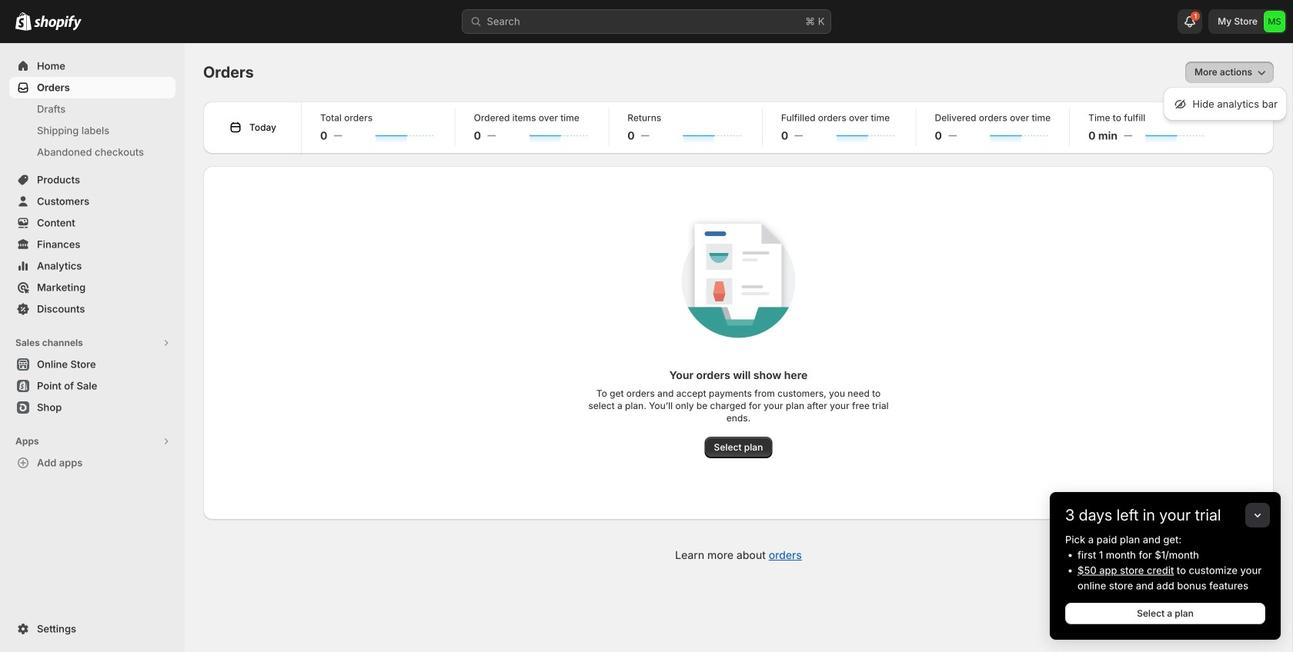 Task type: vqa. For each thing, say whether or not it's contained in the screenshot.
Point of Sale link to the left
no



Task type: describe. For each thing, give the bounding box(es) containing it.
1 horizontal spatial shopify image
[[34, 15, 82, 31]]



Task type: locate. For each thing, give the bounding box(es) containing it.
my store image
[[1264, 11, 1286, 32]]

0 horizontal spatial shopify image
[[15, 12, 32, 31]]

shopify image
[[15, 12, 32, 31], [34, 15, 82, 31]]



